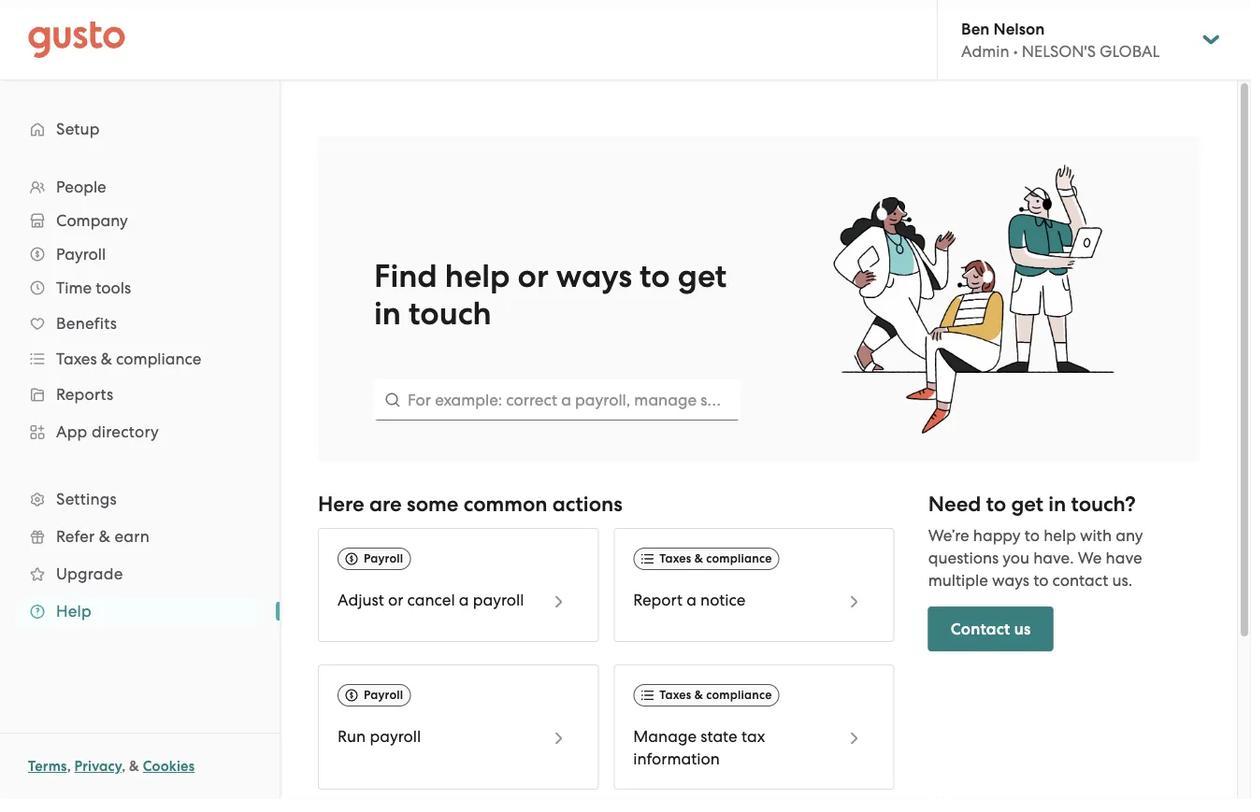 Task type: describe. For each thing, give the bounding box(es) containing it.
settings
[[56, 490, 117, 509]]

ben
[[961, 19, 990, 38]]

earn
[[115, 527, 150, 546]]

happy
[[973, 527, 1021, 545]]

payroll for run
[[364, 689, 403, 703]]

tools
[[96, 279, 131, 297]]

in inside find help or ways to get in touch
[[374, 295, 401, 333]]

taxes & compliance inside dropdown button
[[56, 350, 201, 368]]

setup
[[56, 120, 100, 138]]

cancel
[[407, 591, 455, 610]]

•
[[1014, 42, 1018, 61]]

time
[[56, 279, 92, 297]]

terms
[[28, 759, 67, 775]]

touch
[[409, 295, 492, 333]]

multiple
[[928, 572, 988, 590]]

ben nelson admin • nelson's global
[[961, 19, 1160, 61]]

1 , from the left
[[67, 759, 71, 775]]

you
[[1003, 549, 1030, 568]]

settings link
[[19, 483, 261, 516]]

upgrade
[[56, 565, 123, 584]]

payroll button
[[19, 238, 261, 271]]

contact
[[951, 620, 1011, 639]]

benefits link
[[19, 307, 261, 340]]

2 a from the left
[[687, 591, 697, 610]]

directory
[[92, 423, 159, 441]]

help inside we're happy to help with any questions you have. we have multiple ways to contact us.
[[1044, 527, 1076, 545]]

have.
[[1034, 549, 1074, 568]]

nelson
[[994, 19, 1045, 38]]

notice
[[701, 591, 746, 610]]

compliance for report a notice
[[706, 552, 772, 567]]

contact us
[[951, 620, 1031, 639]]

find
[[374, 258, 437, 296]]

company
[[56, 211, 128, 230]]

nelson's
[[1022, 42, 1096, 61]]

1 horizontal spatial in
[[1049, 492, 1066, 517]]

setup link
[[19, 112, 261, 146]]

help link
[[19, 595, 261, 629]]

any
[[1116, 527, 1143, 545]]

reports
[[56, 385, 114, 404]]

2 , from the left
[[122, 759, 126, 775]]

questions
[[928, 549, 999, 568]]

cookies button
[[143, 756, 195, 778]]

app directory
[[56, 423, 159, 441]]

list containing people
[[0, 170, 280, 630]]

1 vertical spatial or
[[388, 591, 403, 610]]

some
[[407, 492, 459, 517]]

to inside find help or ways to get in touch
[[640, 258, 670, 296]]

1 horizontal spatial payroll
[[473, 591, 524, 610]]

us
[[1014, 620, 1031, 639]]

refer & earn
[[56, 527, 150, 546]]

payroll inside dropdown button
[[56, 245, 106, 264]]

with
[[1080, 527, 1112, 545]]

we're
[[928, 527, 970, 545]]

& left cookies button
[[129, 759, 139, 775]]

cookies
[[143, 759, 195, 775]]

run payroll
[[338, 728, 421, 747]]

app
[[56, 423, 87, 441]]

taxes for manage
[[660, 689, 692, 703]]

have
[[1106, 549, 1142, 568]]

here are some common actions
[[318, 492, 623, 517]]

& inside dropdown button
[[101, 350, 112, 368]]



Task type: vqa. For each thing, say whether or not it's contained in the screenshot.
Phone CHECKBOX
no



Task type: locate. For each thing, give the bounding box(es) containing it.
0 vertical spatial taxes & compliance
[[56, 350, 201, 368]]

common
[[464, 492, 548, 517]]

terms link
[[28, 759, 67, 775]]

list
[[0, 170, 280, 630]]

1 vertical spatial compliance
[[706, 552, 772, 567]]

help inside find help or ways to get in touch
[[445, 258, 510, 296]]

or inside find help or ways to get in touch
[[518, 258, 549, 296]]

&
[[101, 350, 112, 368], [99, 527, 110, 546], [695, 552, 703, 567], [695, 689, 703, 703], [129, 759, 139, 775]]

help
[[445, 258, 510, 296], [1044, 527, 1076, 545]]

taxes & compliance up "state"
[[660, 689, 772, 703]]

For example: correct a payroll, manage state taxes, etc. field
[[374, 380, 740, 421]]

1 vertical spatial in
[[1049, 492, 1066, 517]]

0 vertical spatial payroll
[[473, 591, 524, 610]]

home image
[[28, 21, 125, 58]]

1 vertical spatial payroll
[[364, 552, 403, 567]]

taxes up reports
[[56, 350, 97, 368]]

1 vertical spatial get
[[1011, 492, 1044, 517]]

& up report a notice
[[695, 552, 703, 567]]

1 vertical spatial taxes & compliance
[[660, 552, 772, 567]]

in
[[374, 295, 401, 333], [1049, 492, 1066, 517]]

touch?
[[1071, 492, 1136, 517]]

or
[[518, 258, 549, 296], [388, 591, 403, 610]]

,
[[67, 759, 71, 775], [122, 759, 126, 775]]

to
[[640, 258, 670, 296], [986, 492, 1007, 517], [1025, 527, 1040, 545], [1034, 572, 1049, 590]]

0 vertical spatial or
[[518, 258, 549, 296]]

1 horizontal spatial ,
[[122, 759, 126, 775]]

people button
[[19, 170, 261, 204]]

compliance up notice
[[706, 552, 772, 567]]

report a notice
[[633, 591, 746, 610]]

here
[[318, 492, 364, 517]]

2 vertical spatial taxes
[[660, 689, 692, 703]]

0 vertical spatial compliance
[[116, 350, 201, 368]]

0 horizontal spatial ways
[[556, 258, 632, 296]]

0 horizontal spatial help
[[445, 258, 510, 296]]

compliance for manage state tax information
[[706, 689, 772, 703]]

, left "cookies"
[[122, 759, 126, 775]]

we're happy to help with any questions you have. we have multiple ways to contact us.
[[928, 527, 1143, 590]]

a left notice
[[687, 591, 697, 610]]

upgrade link
[[19, 557, 261, 591]]

benefits
[[56, 314, 117, 333]]

ways inside find help or ways to get in touch
[[556, 258, 632, 296]]

ways
[[556, 258, 632, 296], [992, 572, 1030, 590]]

a right cancel
[[459, 591, 469, 610]]

in left the touch?
[[1049, 492, 1066, 517]]

payroll right run
[[370, 728, 421, 747]]

& up "state"
[[695, 689, 703, 703]]

contact
[[1053, 572, 1109, 590]]

0 horizontal spatial or
[[388, 591, 403, 610]]

2 vertical spatial compliance
[[706, 689, 772, 703]]

taxes
[[56, 350, 97, 368], [660, 552, 692, 567], [660, 689, 692, 703]]

payroll up time
[[56, 245, 106, 264]]

need to get in touch?
[[928, 492, 1136, 517]]

0 vertical spatial help
[[445, 258, 510, 296]]

1 horizontal spatial or
[[518, 258, 549, 296]]

compliance down benefits "link"
[[116, 350, 201, 368]]

0 horizontal spatial in
[[374, 295, 401, 333]]

, left privacy
[[67, 759, 71, 775]]

are
[[369, 492, 402, 517]]

1 vertical spatial ways
[[992, 572, 1030, 590]]

taxes & compliance for manage
[[660, 689, 772, 703]]

terms , privacy , & cookies
[[28, 759, 195, 775]]

payroll up adjust
[[364, 552, 403, 567]]

payroll
[[56, 245, 106, 264], [364, 552, 403, 567], [364, 689, 403, 703]]

0 horizontal spatial ,
[[67, 759, 71, 775]]

state
[[701, 728, 738, 747]]

compliance inside dropdown button
[[116, 350, 201, 368]]

help
[[56, 602, 92, 621]]

0 horizontal spatial payroll
[[370, 728, 421, 747]]

report
[[633, 591, 683, 610]]

taxes for report
[[660, 552, 692, 567]]

& left earn
[[99, 527, 110, 546]]

get inside find help or ways to get in touch
[[678, 258, 727, 296]]

taxes & compliance for report
[[660, 552, 772, 567]]

find help or ways to get in touch
[[374, 258, 727, 333]]

or right touch at left
[[518, 258, 549, 296]]

global
[[1100, 42, 1160, 61]]

1 horizontal spatial help
[[1044, 527, 1076, 545]]

or right adjust
[[388, 591, 403, 610]]

payroll right cancel
[[473, 591, 524, 610]]

& down benefits
[[101, 350, 112, 368]]

payroll up run payroll
[[364, 689, 403, 703]]

0 vertical spatial get
[[678, 258, 727, 296]]

1 vertical spatial payroll
[[370, 728, 421, 747]]

payroll
[[473, 591, 524, 610], [370, 728, 421, 747]]

actions
[[553, 492, 623, 517]]

1 vertical spatial help
[[1044, 527, 1076, 545]]

1 horizontal spatial ways
[[992, 572, 1030, 590]]

taxes & compliance button
[[19, 342, 261, 376]]

ways inside we're happy to help with any questions you have. we have multiple ways to contact us.
[[992, 572, 1030, 590]]

taxes & compliance
[[56, 350, 201, 368], [660, 552, 772, 567], [660, 689, 772, 703]]

run
[[338, 728, 366, 747]]

reports link
[[19, 378, 261, 412]]

time tools
[[56, 279, 131, 297]]

company button
[[19, 204, 261, 238]]

contact us button
[[928, 607, 1053, 652]]

we
[[1078, 549, 1102, 568]]

refer & earn link
[[19, 520, 261, 554]]

adjust
[[338, 591, 384, 610]]

1 a from the left
[[459, 591, 469, 610]]

0 vertical spatial in
[[374, 295, 401, 333]]

1 vertical spatial taxes
[[660, 552, 692, 567]]

compliance
[[116, 350, 201, 368], [706, 552, 772, 567], [706, 689, 772, 703]]

privacy link
[[74, 759, 122, 775]]

in left touch at left
[[374, 295, 401, 333]]

people
[[56, 178, 106, 196]]

taxes up manage
[[660, 689, 692, 703]]

0 horizontal spatial get
[[678, 258, 727, 296]]

0 vertical spatial ways
[[556, 258, 632, 296]]

1 horizontal spatial get
[[1011, 492, 1044, 517]]

need
[[928, 492, 981, 517]]

app directory link
[[19, 415, 261, 449]]

help up the have.
[[1044, 527, 1076, 545]]

gusto navigation element
[[0, 80, 280, 660]]

us.
[[1112, 572, 1133, 590]]

taxes & compliance up notice
[[660, 552, 772, 567]]

2 vertical spatial payroll
[[364, 689, 403, 703]]

2 vertical spatial taxes & compliance
[[660, 689, 772, 703]]

manage
[[633, 728, 697, 747]]

tax
[[742, 728, 765, 747]]

0 horizontal spatial a
[[459, 591, 469, 610]]

taxes & compliance down benefits "link"
[[56, 350, 201, 368]]

manage state tax information
[[633, 728, 765, 769]]

a
[[459, 591, 469, 610], [687, 591, 697, 610]]

adjust or cancel a payroll
[[338, 591, 524, 610]]

time tools button
[[19, 271, 261, 305]]

information
[[633, 750, 720, 769]]

1 horizontal spatial a
[[687, 591, 697, 610]]

privacy
[[74, 759, 122, 775]]

admin
[[961, 42, 1010, 61]]

compliance up tax
[[706, 689, 772, 703]]

0 vertical spatial taxes
[[56, 350, 97, 368]]

help right find
[[445, 258, 510, 296]]

taxes up report a notice
[[660, 552, 692, 567]]

taxes inside dropdown button
[[56, 350, 97, 368]]

0 vertical spatial payroll
[[56, 245, 106, 264]]

get
[[678, 258, 727, 296], [1011, 492, 1044, 517]]

refer
[[56, 527, 95, 546]]

payroll for adjust
[[364, 552, 403, 567]]



